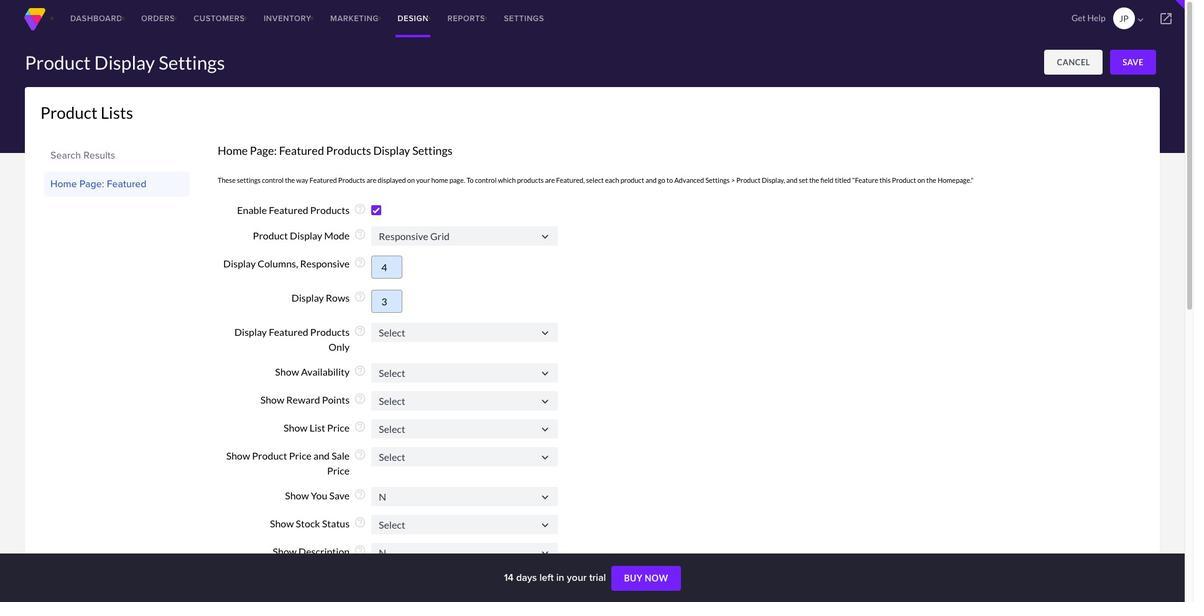 Task type: locate. For each thing, give the bounding box(es) containing it.
show inside show list price help_outline
[[284, 422, 308, 434]]

12 help_outline from the top
[[354, 545, 367, 557]]

list
[[310, 422, 325, 434]]

0 horizontal spatial control
[[262, 176, 284, 184]]

None text field
[[372, 290, 403, 313], [372, 323, 558, 342], [372, 487, 558, 507], [372, 290, 403, 313], [372, 323, 558, 342], [372, 487, 558, 507]]

show inside "show reward points help_outline"
[[261, 394, 285, 406]]

help_outline inside display rows help_outline
[[354, 290, 367, 303]]

save right you
[[330, 490, 350, 502]]

buy
[[624, 573, 643, 584]]

the left homepage."
[[927, 176, 937, 184]]

responsive
[[300, 257, 350, 269]]

1 horizontal spatial save
[[1123, 57, 1144, 67]]

1 horizontal spatial the
[[810, 176, 820, 184]]

home page: featured products display settings
[[218, 144, 453, 157]]

help_outline right you
[[354, 489, 367, 501]]

help_outline right the status
[[354, 517, 367, 529]]

and left go
[[646, 176, 657, 184]]

help_outline down display rows help_outline
[[354, 325, 367, 337]]

home for home page: featured products display settings
[[218, 144, 248, 157]]

and left sale
[[314, 450, 330, 462]]

show inside 'show you save help_outline'
[[285, 490, 309, 502]]

1 vertical spatial page:
[[80, 177, 104, 191]]

2 help_outline from the top
[[354, 228, 367, 241]]

0 horizontal spatial on
[[408, 176, 415, 184]]

2 the from the left
[[810, 176, 820, 184]]

1 horizontal spatial and
[[646, 176, 657, 184]]

featured up show availability help_outline in the bottom left of the page
[[269, 326, 309, 338]]

product
[[25, 51, 91, 73], [40, 103, 97, 123], [737, 176, 761, 184], [893, 176, 917, 184], [253, 229, 288, 241], [252, 450, 287, 462]]

help_outline inside the display columns, responsive help_outline
[[354, 256, 367, 269]]

titled
[[835, 176, 851, 184]]

6 help_outline from the top
[[354, 365, 367, 377]]

10 help_outline from the top
[[354, 489, 367, 501]]

2 horizontal spatial and
[[787, 176, 798, 184]]

show inside show stock status help_outline
[[270, 518, 294, 530]]

on left homepage."
[[918, 176, 926, 184]]

product display settings
[[25, 51, 225, 73]]

2  from the top
[[539, 327, 552, 340]]

your right in
[[567, 571, 587, 585]]

1 horizontal spatial page:
[[250, 144, 277, 157]]

each
[[606, 176, 620, 184]]

show
[[275, 366, 299, 378], [261, 394, 285, 406], [284, 422, 308, 434], [226, 450, 250, 462], [285, 490, 309, 502], [270, 518, 294, 530], [273, 546, 297, 558]]

2 on from the left
[[918, 176, 926, 184]]

0 horizontal spatial your
[[416, 176, 430, 184]]

advanced
[[675, 176, 705, 184]]

help_outline right points
[[354, 393, 367, 405]]

price right list
[[327, 422, 350, 434]]

show stock status help_outline
[[270, 517, 367, 530]]

control right 'settings'
[[262, 176, 284, 184]]

products
[[326, 144, 371, 157], [338, 176, 365, 184], [310, 204, 350, 216], [310, 326, 350, 338]]

5  from the top
[[539, 423, 552, 436]]

 for show availability help_outline
[[539, 367, 552, 380]]

0 vertical spatial page:
[[250, 144, 277, 157]]

featured inside display featured products only help_outline
[[269, 326, 309, 338]]

8  from the top
[[539, 519, 552, 532]]

jp
[[1120, 13, 1129, 24]]

inventory
[[264, 12, 312, 24]]

1 horizontal spatial control
[[475, 176, 497, 184]]

home
[[218, 144, 248, 157], [50, 177, 77, 191]]

buy now link
[[612, 566, 681, 591]]

show for show product price and sale price help_outline
[[226, 450, 250, 462]]

sale
[[332, 450, 350, 462]]

get help
[[1072, 12, 1106, 23]]

0 vertical spatial your
[[416, 176, 430, 184]]

help_outline up product display mode help_outline
[[354, 203, 367, 215]]

control right 'to' at the top of page
[[475, 176, 497, 184]]

1 vertical spatial save
[[330, 490, 350, 502]]

2 horizontal spatial the
[[927, 176, 937, 184]]

reward
[[286, 394, 320, 406]]

on right displayed
[[408, 176, 415, 184]]

set
[[799, 176, 808, 184]]

page: for home page: featured products display settings
[[250, 144, 277, 157]]

2 control from the left
[[475, 176, 497, 184]]

show for show reward points help_outline
[[261, 394, 285, 406]]

 for show product price and sale price help_outline
[[539, 451, 552, 464]]

help_outline right rows
[[354, 290, 367, 303]]

featured up way
[[279, 144, 324, 157]]

1 vertical spatial home
[[50, 177, 77, 191]]

price down list
[[289, 450, 312, 462]]

14
[[504, 571, 514, 585]]

to
[[667, 176, 673, 184]]

1 vertical spatial your
[[567, 571, 587, 585]]

your left home
[[416, 176, 430, 184]]

display inside display rows help_outline
[[292, 292, 324, 303]]

show inside show product price and sale price help_outline
[[226, 450, 250, 462]]

home down search
[[50, 177, 77, 191]]

are right products
[[545, 176, 555, 184]]

help_outline inside 'show you save help_outline'
[[354, 489, 367, 501]]


[[1159, 11, 1174, 26]]

buy now
[[624, 573, 669, 584]]

display,
[[762, 176, 786, 184]]

display inside display featured products only help_outline
[[235, 326, 267, 338]]

the left way
[[285, 176, 295, 184]]

featured right way
[[310, 176, 337, 184]]

7 help_outline from the top
[[354, 393, 367, 405]]

5 help_outline from the top
[[354, 325, 367, 337]]

save link
[[1111, 50, 1157, 75]]

help_outline right list
[[354, 421, 367, 433]]

stock
[[296, 518, 320, 530]]

settings right reports
[[504, 12, 545, 24]]

dashboard
[[70, 12, 123, 24]]

help_outline right mode
[[354, 228, 367, 241]]

help_outline right description
[[354, 545, 367, 557]]

3 help_outline from the top
[[354, 256, 367, 269]]

1 horizontal spatial your
[[567, 571, 587, 585]]

0 horizontal spatial are
[[367, 176, 377, 184]]

settings left the >
[[706, 176, 730, 184]]

and left the set
[[787, 176, 798, 184]]

show inside show availability help_outline
[[275, 366, 299, 378]]

page: down results
[[80, 177, 104, 191]]

control
[[262, 176, 284, 184], [475, 176, 497, 184]]

help_outline inside "show reward points help_outline"
[[354, 393, 367, 405]]

search results
[[50, 148, 115, 162]]

help_outline right sale
[[354, 449, 367, 461]]

home for home page: featured
[[50, 177, 77, 191]]

your
[[416, 176, 430, 184], [567, 571, 587, 585]]

11 help_outline from the top
[[354, 517, 367, 529]]

featured
[[279, 144, 324, 157], [310, 176, 337, 184], [107, 177, 147, 191], [269, 326, 309, 338]]

1 horizontal spatial are
[[545, 176, 555, 184]]

1  from the top
[[539, 230, 552, 243]]

this
[[880, 176, 891, 184]]

3 the from the left
[[927, 176, 937, 184]]

help_outline right responsive
[[354, 256, 367, 269]]

1 horizontal spatial on
[[918, 176, 926, 184]]

save down 
[[1123, 57, 1144, 67]]

display inside the display columns, responsive help_outline
[[223, 257, 256, 269]]

0 vertical spatial price
[[327, 422, 350, 434]]

1 vertical spatial price
[[289, 450, 312, 462]]

save
[[1123, 57, 1144, 67], [330, 490, 350, 502]]

display columns, responsive help_outline
[[223, 256, 367, 269]]

home up "these"
[[218, 144, 248, 157]]

None text field
[[372, 227, 558, 246], [372, 256, 403, 279], [372, 363, 558, 382], [372, 391, 558, 410], [372, 419, 558, 438], [372, 447, 558, 466], [372, 515, 558, 535], [372, 543, 558, 563], [372, 227, 558, 246], [372, 256, 403, 279], [372, 363, 558, 382], [372, 391, 558, 410], [372, 419, 558, 438], [372, 447, 558, 466], [372, 515, 558, 535], [372, 543, 558, 563]]

9 help_outline from the top
[[354, 449, 367, 461]]

products inside enable featured products help_outline
[[310, 204, 350, 216]]

search results link
[[50, 145, 184, 166]]

in
[[557, 571, 565, 585]]

show for show stock status help_outline
[[270, 518, 294, 530]]

show for show list price help_outline
[[284, 422, 308, 434]]

help_outline inside show product price and sale price help_outline
[[354, 449, 367, 461]]

price inside show list price help_outline
[[327, 422, 350, 434]]

>
[[732, 176, 736, 184]]

0 horizontal spatial and
[[314, 450, 330, 462]]

0 vertical spatial home
[[218, 144, 248, 157]]

the
[[285, 176, 295, 184], [810, 176, 820, 184], [927, 176, 937, 184]]

7  from the top
[[539, 491, 552, 504]]

mode
[[324, 229, 350, 241]]

page: up 'settings'
[[250, 144, 277, 157]]

0 horizontal spatial the
[[285, 176, 295, 184]]

8 help_outline from the top
[[354, 421, 367, 433]]

description
[[299, 546, 350, 558]]

6  from the top
[[539, 451, 552, 464]]

page:
[[250, 144, 277, 157], [80, 177, 104, 191]]

price
[[327, 422, 350, 434], [289, 450, 312, 462], [327, 465, 350, 477]]

1 help_outline from the top
[[354, 203, 367, 215]]

featured down search results 'link'
[[107, 177, 147, 191]]

9  from the top
[[539, 547, 552, 560]]

help_outline
[[354, 203, 367, 215], [354, 228, 367, 241], [354, 256, 367, 269], [354, 290, 367, 303], [354, 325, 367, 337], [354, 365, 367, 377], [354, 393, 367, 405], [354, 421, 367, 433], [354, 449, 367, 461], [354, 489, 367, 501], [354, 517, 367, 529], [354, 545, 367, 557]]

homepage."
[[938, 176, 974, 184]]

settings
[[504, 12, 545, 24], [159, 51, 225, 73], [413, 144, 453, 157], [706, 176, 730, 184]]

4  from the top
[[539, 395, 552, 408]]


[[1136, 14, 1147, 26]]

1 horizontal spatial home
[[218, 144, 248, 157]]

left
[[540, 571, 554, 585]]

0 horizontal spatial page:
[[80, 177, 104, 191]]


[[539, 230, 552, 243], [539, 327, 552, 340], [539, 367, 552, 380], [539, 395, 552, 408], [539, 423, 552, 436], [539, 451, 552, 464], [539, 491, 552, 504], [539, 519, 552, 532], [539, 547, 552, 560], [539, 575, 552, 588]]

are left displayed
[[367, 176, 377, 184]]

3  from the top
[[539, 367, 552, 380]]

help_outline right availability at the left bottom of the page
[[354, 365, 367, 377]]

0 horizontal spatial home
[[50, 177, 77, 191]]

display
[[94, 51, 155, 73], [373, 144, 410, 157], [290, 229, 322, 241], [223, 257, 256, 269], [292, 292, 324, 303], [235, 326, 267, 338]]

the right the set
[[810, 176, 820, 184]]

14 days left in your trial
[[504, 571, 609, 585]]

price down sale
[[327, 465, 350, 477]]

4 help_outline from the top
[[354, 290, 367, 303]]

0 horizontal spatial save
[[330, 490, 350, 502]]

show inside show description help_outline
[[273, 546, 297, 558]]

and
[[646, 176, 657, 184], [787, 176, 798, 184], [314, 450, 330, 462]]

enable featured products help_outline
[[237, 203, 367, 216]]



Task type: describe. For each thing, give the bounding box(es) containing it.
price for and
[[289, 450, 312, 462]]

 link
[[1148, 0, 1185, 37]]

status
[[322, 518, 350, 530]]

displayed
[[378, 176, 406, 184]]

2 are from the left
[[545, 176, 555, 184]]

help_outline inside show availability help_outline
[[354, 365, 367, 377]]

page.
[[450, 176, 465, 184]]

 for product display mode help_outline
[[539, 230, 552, 243]]

rows
[[326, 292, 350, 303]]

go
[[658, 176, 666, 184]]

featured inside home page: featured link
[[107, 177, 147, 191]]

now
[[645, 573, 669, 584]]

help
[[1088, 12, 1106, 23]]

save inside 'show you save help_outline'
[[330, 490, 350, 502]]

1 control from the left
[[262, 176, 284, 184]]

design
[[398, 12, 429, 24]]

way
[[296, 176, 309, 184]]

days
[[516, 571, 537, 585]]

settings up home
[[413, 144, 453, 157]]

product lists
[[40, 103, 133, 123]]

product
[[621, 176, 645, 184]]

1 on from the left
[[408, 176, 415, 184]]

 for show stock status help_outline
[[539, 519, 552, 532]]

results
[[84, 148, 115, 162]]

help_outline inside product display mode help_outline
[[354, 228, 367, 241]]

show reward points help_outline
[[261, 393, 367, 406]]

trial
[[590, 571, 606, 585]]

these settings control the way featured products are displayed on your home page. to control which products are featured, select each product and go to advanced settings > product display, and set the field titled "feature this product on the homepage."
[[218, 176, 974, 184]]

 for display featured products only help_outline
[[539, 327, 552, 340]]

0 vertical spatial save
[[1123, 57, 1144, 67]]

customers
[[194, 12, 245, 24]]

field
[[821, 176, 834, 184]]

home page: featured link
[[50, 174, 184, 195]]

show you save help_outline
[[285, 489, 367, 502]]

reports
[[448, 12, 486, 24]]

and inside show product price and sale price help_outline
[[314, 450, 330, 462]]

10  from the top
[[539, 575, 552, 588]]

to
[[467, 176, 474, 184]]

2 vertical spatial price
[[327, 465, 350, 477]]

points
[[322, 394, 350, 406]]

help_outline inside show description help_outline
[[354, 545, 367, 557]]

help_outline inside show list price help_outline
[[354, 421, 367, 433]]

price for help_outline
[[327, 422, 350, 434]]

 for show list price help_outline
[[539, 423, 552, 436]]

featured,
[[557, 176, 585, 184]]

show availability help_outline
[[275, 365, 367, 378]]

 for show you save help_outline
[[539, 491, 552, 504]]

show product price and sale price help_outline
[[226, 449, 367, 477]]

columns,
[[258, 257, 298, 269]]

help_outline inside display featured products only help_outline
[[354, 325, 367, 337]]

cancel
[[1058, 57, 1091, 67]]

settings
[[237, 176, 261, 184]]

get
[[1072, 12, 1086, 23]]

show list price help_outline
[[284, 421, 367, 434]]

1 are from the left
[[367, 176, 377, 184]]

dashboard link
[[61, 0, 132, 37]]

lists
[[101, 103, 133, 123]]

only
[[329, 341, 350, 353]]

product inside product display mode help_outline
[[253, 229, 288, 241]]

availability
[[301, 366, 350, 378]]

product display mode help_outline
[[253, 228, 367, 241]]

search
[[50, 148, 81, 162]]

which
[[498, 176, 516, 184]]

1 the from the left
[[285, 176, 295, 184]]

home
[[432, 176, 448, 184]]

show for show description help_outline
[[273, 546, 297, 558]]

enable featured
[[237, 204, 309, 216]]

show for show availability help_outline
[[275, 366, 299, 378]]

marketing
[[330, 12, 379, 24]]

show description help_outline
[[273, 545, 367, 558]]

these
[[218, 176, 236, 184]]

orders
[[141, 12, 175, 24]]

 for show reward points help_outline
[[539, 395, 552, 408]]

product inside show product price and sale price help_outline
[[252, 450, 287, 462]]

 for show description help_outline
[[539, 547, 552, 560]]

cancel link
[[1045, 50, 1103, 75]]

display rows help_outline
[[292, 290, 367, 303]]

select
[[587, 176, 604, 184]]

help_outline inside enable featured products help_outline
[[354, 203, 367, 215]]

help_outline inside show stock status help_outline
[[354, 517, 367, 529]]

products
[[517, 176, 544, 184]]

settings down customers
[[159, 51, 225, 73]]

page: for home page: featured
[[80, 177, 104, 191]]

products inside display featured products only help_outline
[[310, 326, 350, 338]]

display featured products only help_outline
[[235, 325, 367, 353]]

you
[[311, 490, 328, 502]]

show for show you save help_outline
[[285, 490, 309, 502]]

"feature
[[853, 176, 879, 184]]

display inside product display mode help_outline
[[290, 229, 322, 241]]

home page: featured
[[50, 177, 147, 191]]



Task type: vqa. For each thing, say whether or not it's contained in the screenshot.
the bottommost Category
no



